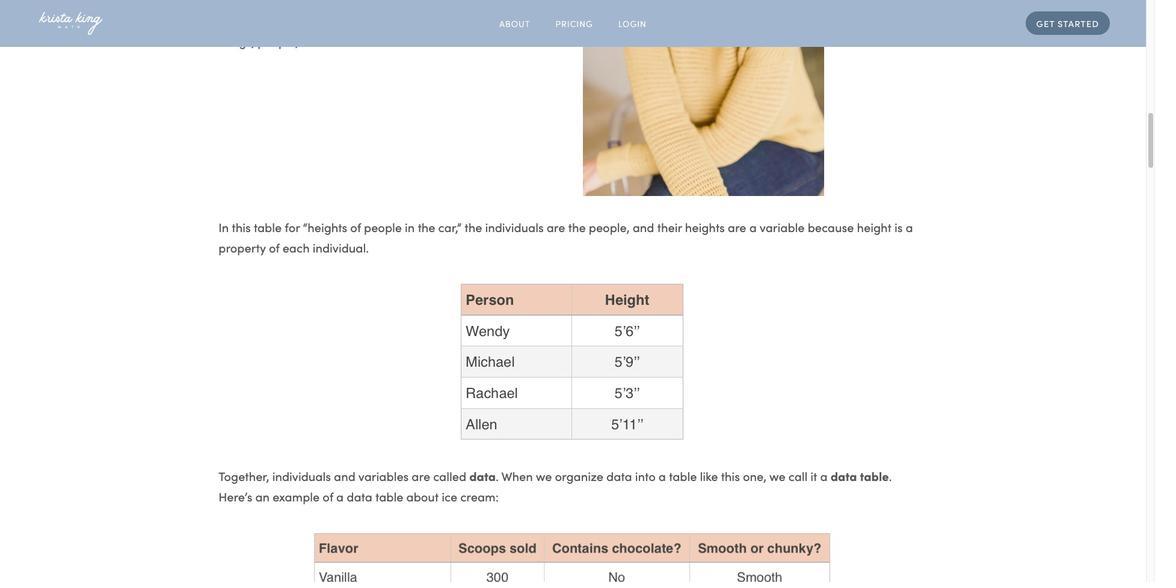 Task type: locate. For each thing, give the bounding box(es) containing it.
1 vertical spatial this
[[721, 467, 740, 484]]

individuals for are
[[272, 467, 331, 484]]

0 vertical spatial people,
[[258, 32, 299, 49]]

1 horizontal spatial we
[[770, 467, 786, 484]]

in right people
[[405, 218, 415, 235]]

can
[[483, 12, 504, 29]]

1 horizontal spatial people,
[[589, 218, 630, 235]]

1 vertical spatial and
[[633, 218, 655, 235]]

people, for the
[[589, 218, 630, 235]]

one,
[[743, 467, 767, 484]]

a
[[750, 218, 757, 235], [906, 218, 914, 235], [659, 467, 666, 484], [821, 467, 828, 484], [337, 488, 344, 505]]

0 vertical spatial this
[[232, 218, 251, 235]]

of right example
[[323, 488, 334, 505]]

2 . from the left
[[889, 467, 892, 484]]

people, for things,
[[258, 32, 299, 49]]

2 horizontal spatial of
[[351, 218, 361, 235]]

a left variable
[[750, 218, 757, 235]]

this inside in this table for "heights of people in the car," the individuals are the people, and their heights are a variable because height is a property of each individual.
[[232, 218, 251, 235]]

this right like
[[721, 467, 740, 484]]

data left into
[[607, 467, 633, 484]]

data
[[411, 12, 437, 29], [470, 467, 496, 484], [607, 467, 633, 484], [831, 467, 858, 484], [347, 488, 373, 505]]

individuals
[[242, 12, 300, 29], [485, 218, 544, 235], [272, 467, 331, 484]]

called
[[434, 467, 467, 484]]

started
[[1058, 17, 1100, 30]]

0 horizontal spatial we
[[536, 467, 552, 484]]

about
[[500, 17, 531, 29]]

for
[[285, 218, 300, 235]]

people, inside in this table for "heights of people in the car," the individuals are the people, and their heights are a variable because height is a property of each individual.
[[589, 218, 630, 235]]

0 vertical spatial individuals
[[242, 12, 300, 29]]

0 vertical spatial of
[[351, 218, 361, 235]]

together,
[[219, 467, 269, 484]]

1 vertical spatial in
[[405, 218, 415, 235]]

a right it
[[821, 467, 828, 484]]

and left variables at the bottom
[[334, 467, 356, 484]]

login
[[619, 17, 647, 29]]

this
[[232, 218, 251, 235], [721, 467, 740, 484]]

a inside . here's an example of a data table about ice cream:
[[337, 488, 344, 505]]

we
[[536, 467, 552, 484], [770, 467, 786, 484]]

each
[[283, 239, 310, 256]]

set
[[440, 12, 456, 29]]

individuals inside the individuals are the items in the data set and can be cases, things, people, etc.
[[242, 12, 300, 29]]

get started link
[[1026, 12, 1111, 35]]

together, individuals and variables are called data . when we organize data into a table like this one, we call it a data table
[[219, 467, 889, 484]]

1 horizontal spatial and
[[459, 12, 480, 29]]

and
[[459, 12, 480, 29], [633, 218, 655, 235], [334, 467, 356, 484]]

table
[[254, 218, 282, 235], [669, 467, 697, 484], [860, 467, 889, 484], [376, 488, 404, 505]]

in
[[378, 12, 388, 29], [405, 218, 415, 235]]

we right "when"
[[536, 467, 552, 484]]

data left "set"
[[411, 12, 437, 29]]

are inside the individuals are the items in the data set and can be cases, things, people, etc.
[[303, 12, 322, 29]]

of up individual. on the left
[[351, 218, 361, 235]]

1 we from the left
[[536, 467, 552, 484]]

"heights
[[303, 218, 348, 235]]

1 horizontal spatial .
[[889, 467, 892, 484]]

people,
[[258, 32, 299, 49], [589, 218, 630, 235]]

etc.
[[302, 32, 321, 49]]

2 vertical spatial of
[[323, 488, 334, 505]]

people
[[364, 218, 402, 235]]

variable
[[760, 218, 805, 235]]

0 horizontal spatial people,
[[258, 32, 299, 49]]

of left each
[[269, 239, 280, 256]]

krista king math.jpg image
[[584, 0, 825, 196]]

0 horizontal spatial in
[[378, 12, 388, 29]]

0 horizontal spatial and
[[334, 467, 356, 484]]

.
[[496, 467, 499, 484], [889, 467, 892, 484]]

0 vertical spatial in
[[378, 12, 388, 29]]

example
[[273, 488, 320, 505]]

organize
[[555, 467, 604, 484]]

we left call
[[770, 467, 786, 484]]

1 vertical spatial people,
[[589, 218, 630, 235]]

property
[[219, 239, 266, 256]]

height
[[858, 218, 892, 235]]

and right "set"
[[459, 12, 480, 29]]

0 horizontal spatial this
[[232, 218, 251, 235]]

2 vertical spatial and
[[334, 467, 356, 484]]

of
[[351, 218, 361, 235], [269, 239, 280, 256], [323, 488, 334, 505]]

table inside in this table for "heights of people in the car," the individuals are the people, and their heights are a variable because height is a property of each individual.
[[254, 218, 282, 235]]

1 vertical spatial of
[[269, 239, 280, 256]]

table inside . here's an example of a data table about ice cream:
[[376, 488, 404, 505]]

2 horizontal spatial and
[[633, 218, 655, 235]]

ice
[[442, 488, 458, 505]]

the
[[325, 12, 343, 29], [391, 12, 408, 29], [418, 218, 436, 235], [465, 218, 482, 235], [569, 218, 586, 235]]

1 horizontal spatial in
[[405, 218, 415, 235]]

cases,
[[524, 12, 557, 29]]

are
[[303, 12, 322, 29], [547, 218, 566, 235], [728, 218, 747, 235], [412, 467, 431, 484]]

data down variables at the bottom
[[347, 488, 373, 505]]

in right "items" at the left of page
[[378, 12, 388, 29]]

get started
[[1037, 17, 1100, 30]]

like
[[700, 467, 718, 484]]

cream:
[[461, 488, 499, 505]]

and left their
[[633, 218, 655, 235]]

2 vertical spatial individuals
[[272, 467, 331, 484]]

people, inside the individuals are the items in the data set and can be cases, things, people, etc.
[[258, 32, 299, 49]]

individuals inside in this table for "heights of people in the car," the individuals are the people, and their heights are a variable because height is a property of each individual.
[[485, 218, 544, 235]]

1 vertical spatial individuals
[[485, 218, 544, 235]]

here's
[[219, 488, 252, 505]]

this right in
[[232, 218, 251, 235]]

0 vertical spatial and
[[459, 12, 480, 29]]

into
[[636, 467, 656, 484]]

a right example
[[337, 488, 344, 505]]

data inside the individuals are the items in the data set and can be cases, things, people, etc.
[[411, 12, 437, 29]]

1 horizontal spatial of
[[323, 488, 334, 505]]

a right is
[[906, 218, 914, 235]]

0 horizontal spatial .
[[496, 467, 499, 484]]



Task type: describe. For each thing, give the bounding box(es) containing it.
car,"
[[439, 218, 462, 235]]

login link
[[619, 14, 647, 33]]

it
[[811, 467, 818, 484]]

pricing link
[[556, 14, 593, 33]]

is
[[895, 218, 903, 235]]

variables
[[359, 467, 409, 484]]

data inside . here's an example of a data table about ice cream:
[[347, 488, 373, 505]]

heights
[[685, 218, 725, 235]]

be
[[507, 12, 521, 29]]

1 . from the left
[[496, 467, 499, 484]]

an
[[256, 488, 270, 505]]

in inside in this table for "heights of people in the car," the individuals are the people, and their heights are a variable because height is a property of each individual.
[[405, 218, 415, 235]]

in inside the individuals are the items in the data set and can be cases, things, people, etc.
[[378, 12, 388, 29]]

a right into
[[659, 467, 666, 484]]

individual.
[[313, 239, 369, 256]]

the
[[219, 12, 239, 29]]

data right it
[[831, 467, 858, 484]]

. here's an example of a data table about ice cream:
[[219, 467, 895, 505]]

individuals for items
[[242, 12, 300, 29]]

and inside the individuals are the items in the data set and can be cases, things, people, etc.
[[459, 12, 480, 29]]

items
[[346, 12, 375, 29]]

1 horizontal spatial this
[[721, 467, 740, 484]]

of inside . here's an example of a data table about ice cream:
[[323, 488, 334, 505]]

pricing
[[556, 17, 593, 29]]

in
[[219, 218, 229, 235]]

about
[[407, 488, 439, 505]]

2 we from the left
[[770, 467, 786, 484]]

data up cream:
[[470, 467, 496, 484]]

things,
[[219, 32, 255, 49]]

krista king math | online math help image
[[36, 9, 105, 38]]

call
[[789, 467, 808, 484]]

because
[[808, 218, 854, 235]]

one-way data table about ice cream image
[[310, 527, 837, 583]]

0 horizontal spatial of
[[269, 239, 280, 256]]

one-way table for heights of different people image
[[457, 278, 690, 445]]

in this table for "heights of people in the car," the individuals are the people, and their heights are a variable because height is a property of each individual.
[[219, 218, 917, 256]]

get
[[1037, 17, 1055, 30]]

about link
[[500, 14, 531, 33]]

. inside . here's an example of a data table about ice cream:
[[889, 467, 892, 484]]

and inside in this table for "heights of people in the car," the individuals are the people, and their heights are a variable because height is a property of each individual.
[[633, 218, 655, 235]]

their
[[658, 218, 682, 235]]

when
[[502, 467, 533, 484]]

the individuals are the items in the data set and can be cases, things, people, etc.
[[219, 12, 560, 49]]



Task type: vqa. For each thing, say whether or not it's contained in the screenshot.
2nd cities from the left
no



